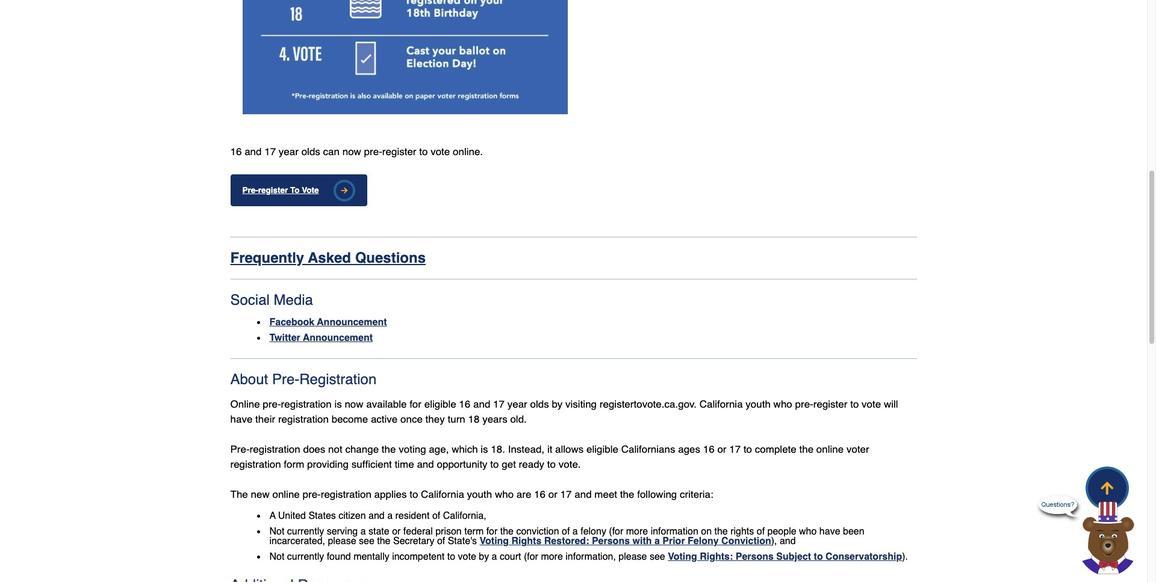 Task type: vqa. For each thing, say whether or not it's contained in the screenshot.
the Use
no



Task type: locate. For each thing, give the bounding box(es) containing it.
voting up court
[[480, 537, 509, 548]]

see
[[359, 537, 374, 548], [650, 552, 665, 563]]

they
[[425, 414, 445, 426]]

0 horizontal spatial or
[[392, 527, 401, 538]]

voting rights: persons subject to conservatorship link
[[668, 552, 902, 563]]

not down incarcerated,
[[269, 552, 284, 563]]

state
[[369, 527, 389, 538]]

vote left will
[[862, 399, 881, 411]]

17 up pre-register to vote
[[264, 146, 276, 158]]

not down a
[[269, 527, 284, 538]]

of right conviction
[[562, 527, 570, 538]]

1 currently from the top
[[287, 527, 324, 538]]

complete
[[755, 444, 797, 456]]

0 vertical spatial see
[[359, 537, 374, 548]]

of left ),
[[757, 527, 765, 538]]

about
[[230, 372, 268, 389]]

registration up citizen
[[321, 489, 371, 501]]

questions? ask me. image
[[1039, 490, 1077, 528]]

youth inside online pre-registration is now available for eligible 16 and 17 year olds by visiting registertovote.ca.gov. california youth who pre-register to vote will have their registration become active once they turn 18 years old.
[[746, 399, 771, 411]]

0 vertical spatial announcement
[[317, 318, 387, 328]]

california up california,
[[421, 489, 464, 501]]

see inside "not currently serving a state or federal prison term for the conviction of a felony (for more information on the rights of people who have been incarcerated, please see the secretary of state's"
[[359, 537, 374, 548]]

to left will
[[850, 399, 859, 411]]

1 horizontal spatial youth
[[746, 399, 771, 411]]

or inside "not currently serving a state or federal prison term for the conviction of a felony (for more information on the rights of people who have been incarcerated, please see the secretary of state's"
[[392, 527, 401, 538]]

by
[[552, 399, 563, 411], [479, 552, 489, 563]]

for up once
[[410, 399, 422, 411]]

prior
[[663, 537, 685, 548]]

0 horizontal spatial please
[[328, 537, 356, 548]]

announcement down facebook announcement link in the left of the page
[[303, 333, 373, 344]]

0 horizontal spatial register
[[258, 186, 288, 195]]

have
[[230, 414, 253, 426], [819, 527, 840, 538]]

and inside pre-registration does not change the voting age, which is 18. instead, it allows eligible californians ages 16 or 17 to complete the online voter registration form providing sufficient time and opportunity to get ready to vote.
[[417, 459, 434, 471]]

it
[[547, 444, 552, 456]]

california up ages
[[700, 399, 743, 411]]

the
[[382, 444, 396, 456], [799, 444, 814, 456], [620, 489, 634, 501], [500, 527, 514, 538], [714, 527, 728, 538], [377, 537, 391, 548]]

by inside online pre-registration is now available for eligible 16 and 17 year olds by visiting registertovote.ca.gov. california youth who pre-register to vote will have their registration become active once they turn 18 years old.
[[552, 399, 563, 411]]

now up become
[[345, 399, 363, 411]]

2 vertical spatial pre-
[[230, 444, 250, 456]]

0 vertical spatial youth
[[746, 399, 771, 411]]

more
[[626, 527, 648, 538], [541, 552, 563, 563]]

registration up form
[[250, 444, 300, 456]]

0 vertical spatial currently
[[287, 527, 324, 538]]

18.
[[491, 444, 505, 456]]

1 vertical spatial have
[[819, 527, 840, 538]]

17 up years
[[493, 399, 505, 411]]

year
[[279, 146, 299, 158], [507, 399, 527, 411]]

1 vertical spatial see
[[650, 552, 665, 563]]

olds left can
[[301, 146, 320, 158]]

please down voting rights restored: persons with a prior felony conviction ), and
[[619, 552, 647, 563]]

pre- right about
[[272, 372, 299, 389]]

eligible up they
[[424, 399, 456, 411]]

a right with
[[654, 537, 660, 548]]

by left court
[[479, 552, 489, 563]]

new
[[251, 489, 270, 501]]

year up old. on the left of the page
[[507, 399, 527, 411]]

1 vertical spatial for
[[486, 527, 498, 538]]

1 vertical spatial year
[[507, 399, 527, 411]]

register
[[382, 146, 416, 158], [258, 186, 288, 195], [813, 399, 847, 411]]

0 horizontal spatial voting
[[480, 537, 509, 548]]

0 horizontal spatial see
[[359, 537, 374, 548]]

17 inside online pre-registration is now available for eligible 16 and 17 year olds by visiting registertovote.ca.gov. california youth who pre-register to vote will have their registration become active once they turn 18 years old.
[[493, 399, 505, 411]]

1 vertical spatial currently
[[287, 552, 324, 563]]

a left felony (for
[[573, 527, 578, 538]]

see down with
[[650, 552, 665, 563]]

0 horizontal spatial youth
[[467, 489, 492, 501]]

and
[[245, 146, 262, 158], [473, 399, 490, 411], [417, 459, 434, 471], [575, 489, 592, 501], [369, 511, 385, 522], [780, 537, 796, 548]]

0 vertical spatial voting
[[480, 537, 509, 548]]

0 vertical spatial persons
[[592, 537, 630, 548]]

following
[[637, 489, 677, 501]]

1 horizontal spatial online
[[816, 444, 844, 456]]

1 vertical spatial olds
[[530, 399, 549, 411]]

0 horizontal spatial for
[[410, 399, 422, 411]]

online.
[[453, 146, 483, 158]]

term
[[464, 527, 484, 538]]

0 vertical spatial or
[[717, 444, 727, 456]]

to up the resident on the left bottom
[[410, 489, 418, 501]]

are
[[517, 489, 531, 501]]

not
[[269, 527, 284, 538], [269, 552, 284, 563]]

pre-registration flyer image
[[242, 0, 568, 114]]

with
[[633, 537, 652, 548]]

1 horizontal spatial year
[[507, 399, 527, 411]]

rights:
[[700, 552, 733, 563]]

frequently asked questions link
[[230, 250, 426, 267]]

online left voter
[[816, 444, 844, 456]]

1 vertical spatial who
[[495, 489, 514, 501]]

persons up information,
[[592, 537, 630, 548]]

pre- inside pre-register to vote link
[[242, 186, 258, 195]]

voter
[[847, 444, 869, 456]]

0 horizontal spatial who
[[495, 489, 514, 501]]

currently for serving
[[287, 527, 324, 538]]

of left state's
[[437, 537, 445, 548]]

for
[[410, 399, 422, 411], [486, 527, 498, 538]]

pre- up states in the left bottom of the page
[[303, 489, 321, 501]]

felony
[[688, 537, 719, 548]]

pre- inside pre-registration does not change the voting age, which is 18. instead, it allows eligible californians ages 16 or 17 to complete the online voter registration form providing sufficient time and opportunity to get ready to vote.
[[230, 444, 250, 456]]

to down it
[[547, 459, 556, 471]]

vote left online.
[[431, 146, 450, 158]]

0 vertical spatial online
[[816, 444, 844, 456]]

olds
[[301, 146, 320, 158], [530, 399, 549, 411]]

1 horizontal spatial persons
[[736, 552, 774, 563]]

1 not from the top
[[269, 527, 284, 538]]

pre-
[[242, 186, 258, 195], [272, 372, 299, 389], [230, 444, 250, 456]]

for right term
[[486, 527, 498, 538]]

0 vertical spatial have
[[230, 414, 253, 426]]

and right ),
[[780, 537, 796, 548]]

about pre-registration
[[230, 372, 377, 389]]

youth up california,
[[467, 489, 492, 501]]

to right 'subject'
[[814, 552, 823, 563]]

voting down prior
[[668, 552, 697, 563]]

to
[[419, 146, 428, 158], [850, 399, 859, 411], [744, 444, 752, 456], [490, 459, 499, 471], [547, 459, 556, 471], [410, 489, 418, 501], [447, 552, 455, 563], [814, 552, 823, 563]]

2 currently from the top
[[287, 552, 324, 563]]

0 vertical spatial more
[[626, 527, 648, 538]]

online
[[816, 444, 844, 456], [272, 489, 300, 501]]

online pre-registration is now available for eligible 16 and 17 year olds by visiting registertovote.ca.gov. california youth who pre-register to vote will have their registration become active once they turn 18 years old.
[[230, 399, 898, 426]]

0 vertical spatial who
[[774, 399, 792, 411]]

pre- left the to
[[242, 186, 258, 195]]

vote down state's
[[458, 552, 476, 563]]

a
[[269, 511, 276, 522]]

who right people
[[799, 527, 817, 538]]

not for not currently found mentally incompetent to vote by a court (for more information, please see voting rights: persons subject to conservatorship ).
[[269, 552, 284, 563]]

0 horizontal spatial persons
[[592, 537, 630, 548]]

1 horizontal spatial or
[[548, 489, 558, 501]]

change
[[345, 444, 379, 456]]

now right can
[[342, 146, 361, 158]]

1 vertical spatial now
[[345, 399, 363, 411]]

2 vertical spatial who
[[799, 527, 817, 538]]

is left 18.
[[481, 444, 488, 456]]

who up the complete
[[774, 399, 792, 411]]

0 vertical spatial year
[[279, 146, 299, 158]]

1 horizontal spatial olds
[[530, 399, 549, 411]]

eligible inside online pre-registration is now available for eligible 16 and 17 year olds by visiting registertovote.ca.gov. california youth who pre-register to vote will have their registration become active once they turn 18 years old.
[[424, 399, 456, 411]]

found
[[327, 552, 351, 563]]

announcement up twitter announcement link
[[317, 318, 387, 328]]

of
[[432, 511, 440, 522], [562, 527, 570, 538], [757, 527, 765, 538], [437, 537, 445, 548]]

currently
[[287, 527, 324, 538], [287, 552, 324, 563]]

please up found
[[328, 537, 356, 548]]

0 vertical spatial california
[[700, 399, 743, 411]]

0 vertical spatial please
[[328, 537, 356, 548]]

2 vertical spatial register
[[813, 399, 847, 411]]

1 vertical spatial not
[[269, 552, 284, 563]]

1 horizontal spatial by
[[552, 399, 563, 411]]

).
[[902, 552, 908, 563]]

who
[[774, 399, 792, 411], [495, 489, 514, 501], [799, 527, 817, 538]]

1 horizontal spatial voting
[[668, 552, 697, 563]]

2 vertical spatial vote
[[458, 552, 476, 563]]

0 vertical spatial olds
[[301, 146, 320, 158]]

0 vertical spatial eligible
[[424, 399, 456, 411]]

frequently asked questions
[[230, 250, 426, 267]]

currently down united
[[287, 527, 324, 538]]

0 vertical spatial for
[[410, 399, 422, 411]]

2 horizontal spatial or
[[717, 444, 727, 456]]

17 down "vote."
[[560, 489, 572, 501]]

once
[[400, 414, 423, 426]]

1 horizontal spatial please
[[619, 552, 647, 563]]

online
[[230, 399, 260, 411]]

is inside pre-registration does not change the voting age, which is 18. instead, it allows eligible californians ages 16 or 17 to complete the online voter registration form providing sufficient time and opportunity to get ready to vote.
[[481, 444, 488, 456]]

see up the mentally
[[359, 537, 374, 548]]

1 horizontal spatial for
[[486, 527, 498, 538]]

opportunity
[[437, 459, 488, 471]]

have inside "not currently serving a state or federal prison term for the conviction of a felony (for more information on the rights of people who have been incarcerated, please see the secretary of state's"
[[819, 527, 840, 538]]

please
[[328, 537, 356, 548], [619, 552, 647, 563]]

0 horizontal spatial by
[[479, 552, 489, 563]]

and down voting
[[417, 459, 434, 471]]

and up pre-register to vote
[[245, 146, 262, 158]]

1 vertical spatial more
[[541, 552, 563, 563]]

2 vertical spatial or
[[392, 527, 401, 538]]

0 horizontal spatial online
[[272, 489, 300, 501]]

persons down conviction
[[736, 552, 774, 563]]

0 horizontal spatial eligible
[[424, 399, 456, 411]]

1 vertical spatial vote
[[862, 399, 881, 411]]

1 vertical spatial voting
[[668, 552, 697, 563]]

2 horizontal spatial vote
[[862, 399, 881, 411]]

2 not from the top
[[269, 552, 284, 563]]

2 horizontal spatial register
[[813, 399, 847, 411]]

0 horizontal spatial california
[[421, 489, 464, 501]]

serving
[[327, 527, 358, 538]]

registration
[[281, 399, 332, 411], [278, 414, 329, 426], [250, 444, 300, 456], [230, 459, 281, 471], [321, 489, 371, 501]]

have left been
[[819, 527, 840, 538]]

0 horizontal spatial more
[[541, 552, 563, 563]]

registertovote.ca.gov.
[[600, 399, 697, 411]]

1 vertical spatial california
[[421, 489, 464, 501]]

1 horizontal spatial is
[[481, 444, 488, 456]]

0 horizontal spatial have
[[230, 414, 253, 426]]

pre- for register
[[242, 186, 258, 195]]

0 vertical spatial not
[[269, 527, 284, 538]]

1 horizontal spatial have
[[819, 527, 840, 538]]

1 vertical spatial announcement
[[303, 333, 373, 344]]

0 vertical spatial vote
[[431, 146, 450, 158]]

who inside "not currently serving a state or federal prison term for the conviction of a felony (for more information on the rights of people who have been incarcerated, please see the secretary of state's"
[[799, 527, 817, 538]]

more right (for
[[541, 552, 563, 563]]

pre-
[[364, 146, 382, 158], [263, 399, 281, 411], [795, 399, 813, 411], [303, 489, 321, 501]]

a
[[387, 511, 393, 522], [360, 527, 366, 538], [573, 527, 578, 538], [654, 537, 660, 548], [492, 552, 497, 563]]

voting
[[480, 537, 509, 548], [668, 552, 697, 563]]

please inside "not currently serving a state or federal prison term for the conviction of a felony (for more information on the rights of people who have been incarcerated, please see the secretary of state's"
[[328, 537, 356, 548]]

currently down incarcerated,
[[287, 552, 324, 563]]

0 vertical spatial register
[[382, 146, 416, 158]]

now
[[342, 146, 361, 158], [345, 399, 363, 411]]

or right ages
[[717, 444, 727, 456]]

1 horizontal spatial more
[[626, 527, 648, 538]]

and up 18 in the left bottom of the page
[[473, 399, 490, 411]]

0 vertical spatial pre-
[[242, 186, 258, 195]]

social media
[[230, 292, 313, 309]]

which
[[452, 444, 478, 456]]

or right are
[[548, 489, 558, 501]]

who inside online pre-registration is now available for eligible 16 and 17 year olds by visiting registertovote.ca.gov. california youth who pre-register to vote will have their registration become active once they turn 18 years old.
[[774, 399, 792, 411]]

2 horizontal spatial who
[[799, 527, 817, 538]]

not inside "not currently serving a state or federal prison term for the conviction of a felony (for more information on the rights of people who have been incarcerated, please see the secretary of state's"
[[269, 527, 284, 538]]

1 vertical spatial is
[[481, 444, 488, 456]]

information
[[651, 527, 698, 538]]

olds inside online pre-registration is now available for eligible 16 and 17 year olds by visiting registertovote.ca.gov. california youth who pre-register to vote will have their registration become active once they turn 18 years old.
[[530, 399, 549, 411]]

more right felony (for
[[626, 527, 648, 538]]

year inside online pre-registration is now available for eligible 16 and 17 year olds by visiting registertovote.ca.gov. california youth who pre-register to vote will have their registration become active once they turn 18 years old.
[[507, 399, 527, 411]]

0 horizontal spatial is
[[334, 399, 342, 411]]

1 horizontal spatial eligible
[[587, 444, 618, 456]]

their
[[255, 414, 275, 426]]

eligible right allows
[[587, 444, 618, 456]]

is up become
[[334, 399, 342, 411]]

youth up the complete
[[746, 399, 771, 411]]

16
[[230, 146, 242, 158], [459, 399, 470, 411], [703, 444, 715, 456], [534, 489, 546, 501]]

0 vertical spatial is
[[334, 399, 342, 411]]

who left are
[[495, 489, 514, 501]]

twitter announcement link
[[269, 333, 373, 344]]

17 left the complete
[[729, 444, 741, 456]]

is
[[334, 399, 342, 411], [481, 444, 488, 456]]

by left visiting on the bottom of the page
[[552, 399, 563, 411]]

1 horizontal spatial vote
[[458, 552, 476, 563]]

incarcerated,
[[269, 537, 325, 548]]

pre- up the
[[230, 444, 250, 456]]

have down online
[[230, 414, 253, 426]]

1 horizontal spatial who
[[774, 399, 792, 411]]

16 inside pre-registration does not change the voting age, which is 18. instead, it allows eligible californians ages 16 or 17 to complete the online voter registration form providing sufficient time and opportunity to get ready to vote.
[[703, 444, 715, 456]]

online up united
[[272, 489, 300, 501]]

providing
[[307, 459, 349, 471]]

17 inside pre-registration does not change the voting age, which is 18. instead, it allows eligible californians ages 16 or 17 to complete the online voter registration form providing sufficient time and opportunity to get ready to vote.
[[729, 444, 741, 456]]

olds left visiting on the bottom of the page
[[530, 399, 549, 411]]

currently inside "not currently serving a state or federal prison term for the conviction of a felony (for more information on the rights of people who have been incarcerated, please see the secretary of state's"
[[287, 527, 324, 538]]

facebook announcement twitter announcement
[[269, 318, 387, 344]]

pre- up their
[[263, 399, 281, 411]]

0 vertical spatial by
[[552, 399, 563, 411]]

of up prison at left bottom
[[432, 511, 440, 522]]

or right "state"
[[392, 527, 401, 538]]

year up the to
[[279, 146, 299, 158]]

1 vertical spatial eligible
[[587, 444, 618, 456]]

1 horizontal spatial california
[[700, 399, 743, 411]]

1 horizontal spatial see
[[650, 552, 665, 563]]



Task type: describe. For each thing, give the bounding box(es) containing it.
and up "state"
[[369, 511, 385, 522]]

conviction
[[721, 537, 771, 548]]

a left "state"
[[360, 527, 366, 538]]

pre-register to vote link
[[230, 175, 367, 207]]

meet
[[594, 489, 617, 501]]

twitter
[[269, 333, 300, 344]]

voting
[[399, 444, 426, 456]]

register inside online pre-registration is now available for eligible 16 and 17 year olds by visiting registertovote.ca.gov. california youth who pre-register to vote will have their registration become active once they turn 18 years old.
[[813, 399, 847, 411]]

not currently found mentally incompetent to vote by a court (for more information, please see voting rights: persons subject to conservatorship ).
[[269, 552, 908, 563]]

california inside online pre-registration is now available for eligible 16 and 17 year olds by visiting registertovote.ca.gov. california youth who pre-register to vote will have their registration become active once they turn 18 years old.
[[700, 399, 743, 411]]

asked
[[308, 250, 351, 267]]

),
[[771, 537, 777, 548]]

conviction
[[516, 527, 559, 538]]

18
[[468, 414, 480, 426]]

not for not currently serving a state or federal prison term for the conviction of a felony (for more information on the rights of people who have been incarcerated, please see the secretary of state's
[[269, 527, 284, 538]]

incompetent
[[392, 552, 445, 563]]

become
[[332, 414, 368, 426]]

turn
[[448, 414, 465, 426]]

pre- right can
[[364, 146, 382, 158]]

have inside online pre-registration is now available for eligible 16 and 17 year olds by visiting registertovote.ca.gov. california youth who pre-register to vote will have their registration become active once they turn 18 years old.
[[230, 414, 253, 426]]

16 inside online pre-registration is now available for eligible 16 and 17 year olds by visiting registertovote.ca.gov. california youth who pre-register to vote will have their registration become active once they turn 18 years old.
[[459, 399, 470, 411]]

felony (for
[[581, 527, 623, 538]]

1 vertical spatial by
[[479, 552, 489, 563]]

1 vertical spatial persons
[[736, 552, 774, 563]]

citizen
[[339, 511, 366, 522]]

registration
[[299, 372, 377, 389]]

active
[[371, 414, 398, 426]]

people
[[767, 527, 796, 538]]

a up "state"
[[387, 511, 393, 522]]

information,
[[566, 552, 616, 563]]

0 horizontal spatial year
[[279, 146, 299, 158]]

or inside pre-registration does not change the voting age, which is 18. instead, it allows eligible californians ages 16 or 17 to complete the online voter registration form providing sufficient time and opportunity to get ready to vote.
[[717, 444, 727, 456]]

rights
[[512, 537, 542, 548]]

0 horizontal spatial vote
[[431, 146, 450, 158]]

to left online.
[[419, 146, 428, 158]]

federal
[[403, 527, 433, 538]]

state's
[[448, 537, 477, 548]]

the up time
[[382, 444, 396, 456]]

pre- up the complete
[[795, 399, 813, 411]]

years
[[482, 414, 507, 426]]

media
[[274, 292, 313, 309]]

the up the mentally
[[377, 537, 391, 548]]

questions
[[355, 250, 426, 267]]

and inside online pre-registration is now available for eligible 16 and 17 year olds by visiting registertovote.ca.gov. california youth who pre-register to vote will have their registration become active once they turn 18 years old.
[[473, 399, 490, 411]]

instead,
[[508, 444, 544, 456]]

mentally
[[354, 552, 389, 563]]

0 vertical spatial now
[[342, 146, 361, 158]]

time
[[395, 459, 414, 471]]

age,
[[429, 444, 449, 456]]

online inside pre-registration does not change the voting age, which is 18. instead, it allows eligible californians ages 16 or 17 to complete the online voter registration form providing sufficient time and opportunity to get ready to vote.
[[816, 444, 844, 456]]

california,
[[443, 511, 486, 522]]

the up court
[[500, 527, 514, 538]]

now inside online pre-registration is now available for eligible 16 and 17 year olds by visiting registertovote.ca.gov. california youth who pre-register to vote will have their registration become active once they turn 18 years old.
[[345, 399, 363, 411]]

(for
[[524, 552, 538, 563]]

the
[[230, 489, 248, 501]]

ages
[[678, 444, 700, 456]]

registration down about pre-registration
[[281, 399, 332, 411]]

allows
[[555, 444, 584, 456]]

get
[[502, 459, 516, 471]]

16 and 17 year olds can now pre-register to vote online.
[[230, 146, 483, 158]]

prison
[[435, 527, 462, 538]]

eligible inside pre-registration does not change the voting age, which is 18. instead, it allows eligible californians ages 16 or 17 to complete the online voter registration form providing sufficient time and opportunity to get ready to vote.
[[587, 444, 618, 456]]

pre- for registration
[[230, 444, 250, 456]]

1 vertical spatial youth
[[467, 489, 492, 501]]

restored:
[[544, 537, 589, 548]]

for inside online pre-registration is now available for eligible 16 and 17 year olds by visiting registertovote.ca.gov. california youth who pre-register to vote will have their registration become active once they turn 18 years old.
[[410, 399, 422, 411]]

court
[[500, 552, 521, 563]]

sufficient
[[352, 459, 392, 471]]

registration up does on the bottom left of page
[[278, 414, 329, 426]]

social
[[230, 292, 270, 309]]

facebook
[[269, 318, 314, 328]]

0 horizontal spatial olds
[[301, 146, 320, 158]]

the new online pre-registration applies to california youth who are 16 or 17 and meet the following criteria:
[[230, 489, 713, 501]]

to left the complete
[[744, 444, 752, 456]]

criteria:
[[680, 489, 713, 501]]

can
[[323, 146, 340, 158]]

the right the on at bottom right
[[714, 527, 728, 538]]

available
[[366, 399, 407, 411]]

californians
[[621, 444, 675, 456]]

voting rights restored: persons with a prior felony conviction link
[[480, 537, 771, 548]]

a left court
[[492, 552, 497, 563]]

will
[[884, 399, 898, 411]]

for inside "not currently serving a state or federal prison term for the conviction of a felony (for more information on the rights of people who have been incarcerated, please see the secretary of state's"
[[486, 527, 498, 538]]

resident
[[395, 511, 430, 522]]

1 vertical spatial online
[[272, 489, 300, 501]]

united
[[278, 511, 306, 522]]

the right the complete
[[799, 444, 814, 456]]

and left meet
[[575, 489, 592, 501]]

a united states citizen and a resident of california,
[[269, 511, 486, 522]]

to down state's
[[447, 552, 455, 563]]

facebook announcement link
[[269, 318, 387, 328]]

is inside online pre-registration is now available for eligible 16 and 17 year olds by visiting registertovote.ca.gov. california youth who pre-register to vote will have their registration become active once they turn 18 years old.
[[334, 399, 342, 411]]

ready
[[519, 459, 544, 471]]

to left get
[[490, 459, 499, 471]]

vote.
[[559, 459, 581, 471]]

1 vertical spatial or
[[548, 489, 558, 501]]

on
[[701, 527, 712, 538]]

registration up new
[[230, 459, 281, 471]]

1 vertical spatial pre-
[[272, 372, 299, 389]]

old.
[[510, 414, 527, 426]]

click me to chat with sam image
[[1075, 502, 1141, 575]]

not currently serving a state or federal prison term for the conviction of a felony (for more information on the rights of people who have been incarcerated, please see the secretary of state's
[[269, 527, 864, 548]]

not
[[328, 444, 342, 456]]

1 vertical spatial please
[[619, 552, 647, 563]]

voting rights restored: persons with a prior felony conviction ), and
[[480, 537, 796, 548]]

been
[[843, 527, 864, 538]]

to inside online pre-registration is now available for eligible 16 and 17 year olds by visiting registertovote.ca.gov. california youth who pre-register to vote will have their registration become active once they turn 18 years old.
[[850, 399, 859, 411]]

vote inside online pre-registration is now available for eligible 16 and 17 year olds by visiting registertovote.ca.gov. california youth who pre-register to vote will have their registration become active once they turn 18 years old.
[[862, 399, 881, 411]]

to
[[290, 186, 300, 195]]

secretary
[[393, 537, 434, 548]]

applies
[[374, 489, 407, 501]]

form
[[284, 459, 304, 471]]

conservatorship
[[826, 552, 902, 563]]

pre-register to vote
[[242, 186, 319, 195]]

does
[[303, 444, 325, 456]]

subject
[[776, 552, 811, 563]]

1 vertical spatial register
[[258, 186, 288, 195]]

pre-registration does not change the voting age, which is 18. instead, it allows eligible californians ages 16 or 17 to complete the online voter registration form providing sufficient time and opportunity to get ready to vote.
[[230, 444, 869, 471]]

currently for found
[[287, 552, 324, 563]]

rights
[[731, 527, 754, 538]]

the right meet
[[620, 489, 634, 501]]

states
[[309, 511, 336, 522]]

more inside "not currently serving a state or federal prison term for the conviction of a felony (for more information on the rights of people who have been incarcerated, please see the secretary of state's"
[[626, 527, 648, 538]]

1 horizontal spatial register
[[382, 146, 416, 158]]



